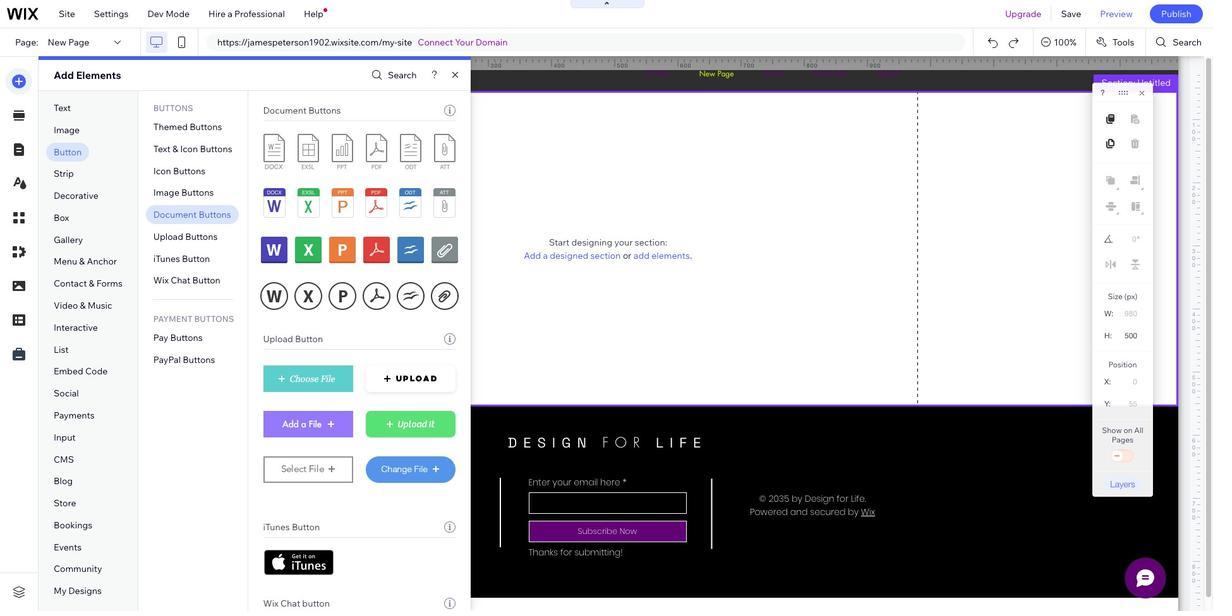 Task type: describe. For each thing, give the bounding box(es) containing it.
w:
[[1104, 310, 1113, 318]]

100%
[[1054, 37, 1076, 48]]

payment buttons
[[153, 314, 234, 324]]

https://jamespeterson1902.wixsite.com/my-site connect your domain
[[217, 37, 508, 48]]

professional
[[234, 8, 285, 20]]

& for menu
[[79, 256, 85, 268]]

publish button
[[1150, 4, 1203, 23]]

1 vertical spatial document
[[153, 209, 197, 221]]

chat for button
[[281, 598, 300, 610]]

save button
[[1052, 0, 1091, 28]]

new
[[48, 37, 66, 48]]

blog
[[54, 476, 73, 487]]

designing
[[571, 237, 612, 248]]

mode
[[166, 8, 190, 20]]

dev mode
[[147, 8, 190, 20]]

chat for button
[[171, 275, 190, 286]]

domain
[[476, 37, 508, 48]]

pages
[[1112, 435, 1134, 445]]

800
[[806, 62, 818, 69]]

preview
[[1100, 8, 1133, 20]]

payments
[[54, 410, 95, 421]]

payment
[[153, 314, 192, 324]]

embed
[[54, 366, 83, 377]]

my
[[54, 586, 66, 597]]

add
[[634, 250, 649, 261]]

wix chat button
[[153, 275, 220, 286]]

1 vertical spatial document buttons
[[153, 209, 231, 221]]

text & icon buttons
[[153, 143, 232, 155]]

0 horizontal spatial search
[[388, 69, 417, 81]]

list
[[54, 344, 69, 355]]

designed
[[550, 250, 588, 261]]

0 vertical spatial search button
[[1146, 28, 1213, 56]]

500
[[617, 62, 628, 69]]

menu & anchor
[[54, 256, 117, 268]]

start designing your section: add a designed section or add elements .
[[524, 237, 692, 261]]

1 horizontal spatial icon
[[180, 143, 198, 155]]

600
[[680, 62, 691, 69]]

image for image
[[54, 124, 80, 136]]

settings
[[94, 8, 129, 20]]

1 horizontal spatial document buttons
[[263, 105, 341, 116]]

pay
[[153, 332, 168, 344]]

section:
[[635, 237, 667, 248]]

(px)
[[1124, 292, 1137, 301]]

elements
[[651, 250, 690, 261]]

bookings
[[54, 520, 92, 531]]

size
[[1108, 292, 1123, 301]]

add inside start designing your section: add a designed section or add elements .
[[524, 250, 541, 261]]

music
[[88, 300, 112, 311]]

text for text & icon buttons
[[153, 143, 171, 155]]

0 vertical spatial itunes
[[153, 253, 180, 265]]

all
[[1134, 426, 1143, 435]]

0 horizontal spatial search button
[[368, 66, 417, 84]]

tools button
[[1086, 28, 1146, 56]]

designs
[[68, 586, 102, 597]]

social
[[54, 388, 79, 399]]

1 vertical spatial itunes button
[[263, 522, 320, 533]]

preview button
[[1091, 0, 1142, 28]]

cms
[[54, 454, 74, 465]]

100% button
[[1034, 28, 1085, 56]]

start
[[549, 237, 569, 248]]

700
[[743, 62, 755, 69]]

embed code
[[54, 366, 108, 377]]

save
[[1061, 8, 1081, 20]]

your
[[614, 237, 633, 248]]

a inside start designing your section: add a designed section or add elements .
[[543, 250, 548, 261]]

0 vertical spatial document
[[263, 105, 307, 116]]

page
[[68, 37, 89, 48]]

layers
[[1110, 479, 1135, 490]]

section
[[590, 250, 621, 261]]

events
[[54, 542, 82, 553]]

tools
[[1112, 37, 1134, 48]]

wix chat button
[[263, 598, 330, 610]]

contact
[[54, 278, 87, 290]]

size (px)
[[1108, 292, 1137, 301]]

? button
[[1101, 88, 1105, 97]]

publish
[[1161, 8, 1192, 20]]

hire a professional
[[209, 8, 285, 20]]

0 vertical spatial a
[[228, 8, 232, 20]]

help
[[304, 8, 323, 20]]

forms
[[97, 278, 122, 290]]

1 vertical spatial itunes
[[263, 522, 290, 533]]

gallery
[[54, 234, 83, 246]]

video
[[54, 300, 78, 311]]

add a designed section button
[[524, 250, 621, 261]]

code
[[85, 366, 108, 377]]

wix for wix chat button
[[153, 275, 169, 286]]

my designs
[[54, 586, 102, 597]]

300
[[491, 62, 502, 69]]

or
[[623, 250, 631, 261]]



Task type: vqa. For each thing, say whether or not it's contained in the screenshot.
Review
no



Task type: locate. For each thing, give the bounding box(es) containing it.
your
[[455, 37, 474, 48]]

1 vertical spatial image
[[153, 187, 179, 199]]

None text field
[[1118, 305, 1142, 322]]

0 vertical spatial icon
[[180, 143, 198, 155]]

0 horizontal spatial document
[[153, 209, 197, 221]]

button
[[302, 598, 330, 610]]

1 vertical spatial chat
[[281, 598, 300, 610]]

y:
[[1104, 400, 1111, 409]]

layers button
[[1102, 478, 1143, 491]]

untitled
[[1137, 77, 1171, 88]]

show
[[1102, 426, 1122, 435]]

1 horizontal spatial search button
[[1146, 28, 1213, 56]]

& left forms
[[89, 278, 95, 290]]

upload for upload button
[[263, 334, 293, 345]]

1 vertical spatial add
[[524, 250, 541, 261]]

themed
[[153, 121, 188, 133]]

text
[[54, 102, 71, 114], [153, 143, 171, 155]]

wix for wix chat button
[[263, 598, 279, 610]]

menu
[[54, 256, 77, 268]]

1 vertical spatial a
[[543, 250, 548, 261]]

x:
[[1104, 378, 1111, 387]]

0 horizontal spatial upload
[[153, 231, 183, 243]]

image buttons
[[153, 187, 214, 199]]

400
[[554, 62, 565, 69]]

upload button
[[263, 334, 323, 345]]

1 horizontal spatial text
[[153, 143, 171, 155]]

section: untitled
[[1101, 77, 1171, 88]]

search down publish button
[[1173, 37, 1202, 48]]

chat
[[171, 275, 190, 286], [281, 598, 300, 610]]

upgrade
[[1005, 8, 1041, 20]]

0 horizontal spatial icon
[[153, 165, 171, 177]]

?
[[1101, 88, 1105, 97]]

search button down site
[[368, 66, 417, 84]]

document buttons
[[263, 105, 341, 116], [153, 209, 231, 221]]

strip
[[54, 168, 74, 180]]

0 horizontal spatial itunes button
[[153, 253, 210, 265]]

video & music
[[54, 300, 112, 311]]

image
[[54, 124, 80, 136], [153, 187, 179, 199]]

site
[[397, 37, 412, 48]]

input
[[54, 432, 76, 443]]

chat left button
[[281, 598, 300, 610]]

elements
[[76, 69, 121, 81]]

add elements
[[54, 69, 121, 81]]

& for contact
[[89, 278, 95, 290]]

wix up "payment"
[[153, 275, 169, 286]]

1 vertical spatial search button
[[368, 66, 417, 84]]

900
[[870, 62, 881, 69]]

paypal
[[153, 354, 181, 366]]

1 horizontal spatial image
[[153, 187, 179, 199]]

a
[[228, 8, 232, 20], [543, 250, 548, 261]]

0 vertical spatial itunes button
[[153, 253, 210, 265]]

icon down themed buttons
[[180, 143, 198, 155]]

0 vertical spatial search
[[1173, 37, 1202, 48]]

1 horizontal spatial upload
[[263, 334, 293, 345]]

0 vertical spatial add
[[54, 69, 74, 81]]

add left the designed at the top left of page
[[524, 250, 541, 261]]

switch
[[1110, 448, 1135, 466]]

a left the designed at the top left of page
[[543, 250, 548, 261]]

new page
[[48, 37, 89, 48]]

1 horizontal spatial search
[[1173, 37, 1202, 48]]

& for video
[[80, 300, 86, 311]]

& right video
[[80, 300, 86, 311]]

&
[[173, 143, 178, 155], [79, 256, 85, 268], [89, 278, 95, 290], [80, 300, 86, 311]]

0 horizontal spatial a
[[228, 8, 232, 20]]

& for text
[[173, 143, 178, 155]]

on
[[1124, 426, 1133, 435]]

https://jamespeterson1902.wixsite.com/my-
[[217, 37, 397, 48]]

0 vertical spatial image
[[54, 124, 80, 136]]

anchor
[[87, 256, 117, 268]]

None text field
[[1120, 231, 1136, 248], [1118, 327, 1142, 344], [1117, 373, 1142, 390], [1117, 395, 1142, 413], [1120, 231, 1136, 248], [1118, 327, 1142, 344], [1117, 373, 1142, 390], [1117, 395, 1142, 413]]

°
[[1137, 235, 1140, 244]]

0 horizontal spatial add
[[54, 69, 74, 81]]

pay buttons
[[153, 332, 203, 344]]

image for image buttons
[[153, 187, 179, 199]]

1 vertical spatial search
[[388, 69, 417, 81]]

dev
[[147, 8, 164, 20]]

itunes button
[[153, 253, 210, 265], [263, 522, 320, 533]]

search
[[1173, 37, 1202, 48], [388, 69, 417, 81]]

connect
[[418, 37, 453, 48]]

icon
[[180, 143, 198, 155], [153, 165, 171, 177]]

hire
[[209, 8, 226, 20]]

1 horizontal spatial chat
[[281, 598, 300, 610]]

0 vertical spatial wix
[[153, 275, 169, 286]]

0 horizontal spatial image
[[54, 124, 80, 136]]

search button
[[1146, 28, 1213, 56], [368, 66, 417, 84]]

a right hire
[[228, 8, 232, 20]]

document
[[263, 105, 307, 116], [153, 209, 197, 221]]

1 horizontal spatial document
[[263, 105, 307, 116]]

button
[[54, 146, 82, 158], [182, 253, 210, 265], [192, 275, 220, 286], [295, 334, 323, 345], [292, 522, 320, 533]]

1 vertical spatial text
[[153, 143, 171, 155]]

search down site
[[388, 69, 417, 81]]

1 vertical spatial upload
[[263, 334, 293, 345]]

1 horizontal spatial a
[[543, 250, 548, 261]]

0 vertical spatial document buttons
[[263, 105, 341, 116]]

0 horizontal spatial text
[[54, 102, 71, 114]]

paypal buttons
[[153, 354, 215, 366]]

chat up "payment"
[[171, 275, 190, 286]]

text down add elements
[[54, 102, 71, 114]]

1 horizontal spatial add
[[524, 250, 541, 261]]

0 vertical spatial chat
[[171, 275, 190, 286]]

1 horizontal spatial wix
[[263, 598, 279, 610]]

contact & forms
[[54, 278, 122, 290]]

& right menu
[[79, 256, 85, 268]]

upload for upload buttons
[[153, 231, 183, 243]]

& up "icon buttons"
[[173, 143, 178, 155]]

box
[[54, 212, 69, 224]]

0 horizontal spatial document buttons
[[153, 209, 231, 221]]

icon up image buttons
[[153, 165, 171, 177]]

image up strip
[[54, 124, 80, 136]]

h:
[[1104, 332, 1112, 341]]

.
[[690, 250, 692, 261]]

icon buttons
[[153, 165, 205, 177]]

0 vertical spatial upload
[[153, 231, 183, 243]]

1 horizontal spatial itunes
[[263, 522, 290, 533]]

text for text
[[54, 102, 71, 114]]

position
[[1108, 360, 1137, 370]]

0 horizontal spatial itunes
[[153, 253, 180, 265]]

search button down publish button
[[1146, 28, 1213, 56]]

text down the 'themed'
[[153, 143, 171, 155]]

0 horizontal spatial chat
[[171, 275, 190, 286]]

0 vertical spatial text
[[54, 102, 71, 114]]

decorative
[[54, 190, 98, 202]]

store
[[54, 498, 76, 509]]

community
[[54, 564, 102, 575]]

buttons
[[153, 103, 193, 113], [309, 105, 341, 116], [190, 121, 222, 133], [200, 143, 232, 155], [173, 165, 205, 177], [181, 187, 214, 199], [199, 209, 231, 221], [185, 231, 218, 243], [194, 314, 234, 324], [170, 332, 203, 344], [183, 354, 215, 366]]

interactive
[[54, 322, 98, 333]]

1 vertical spatial wix
[[263, 598, 279, 610]]

site
[[59, 8, 75, 20]]

0 horizontal spatial wix
[[153, 275, 169, 286]]

add down new page
[[54, 69, 74, 81]]

image down "icon buttons"
[[153, 187, 179, 199]]

1 vertical spatial icon
[[153, 165, 171, 177]]

wix left button
[[263, 598, 279, 610]]

add elements button
[[634, 250, 690, 261]]

1 horizontal spatial itunes button
[[263, 522, 320, 533]]



